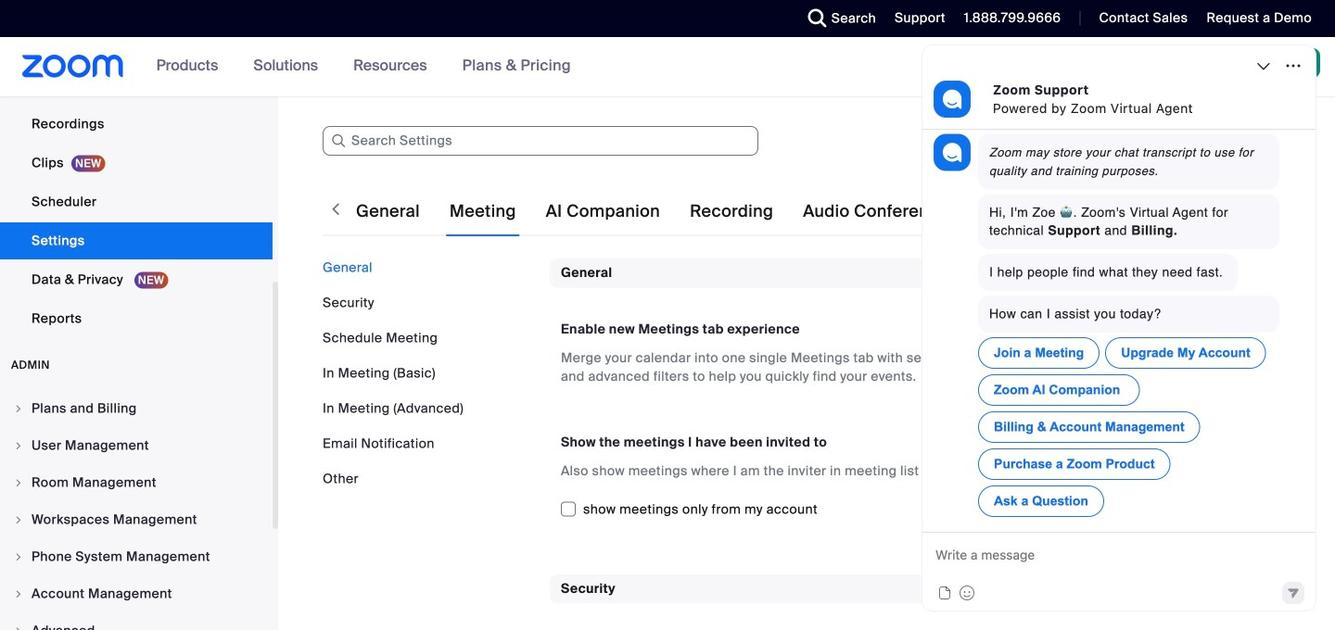 Task type: locate. For each thing, give the bounding box(es) containing it.
3 right image from the top
[[13, 552, 24, 563]]

tabs of my account settings page tab list
[[352, 186, 1336, 237]]

3 menu item from the top
[[0, 466, 273, 501]]

right image
[[13, 404, 24, 415], [13, 441, 24, 452], [13, 552, 24, 563], [13, 626, 24, 631]]

1 right image from the top
[[13, 404, 24, 415]]

scroll left image
[[327, 200, 345, 219]]

3 right image from the top
[[13, 589, 24, 600]]

4 right image from the top
[[13, 626, 24, 631]]

right image for sixth menu item from the top of the admin menu menu
[[13, 589, 24, 600]]

4 menu item from the top
[[0, 503, 273, 538]]

right image
[[13, 478, 24, 489], [13, 515, 24, 526], [13, 589, 24, 600]]

right image for 3rd menu item from the bottom of the admin menu menu
[[13, 552, 24, 563]]

7 menu item from the top
[[0, 614, 273, 631]]

2 right image from the top
[[13, 515, 24, 526]]

2 vertical spatial right image
[[13, 589, 24, 600]]

1 right image from the top
[[13, 478, 24, 489]]

2 right image from the top
[[13, 441, 24, 452]]

general element
[[550, 259, 1287, 545]]

1 vertical spatial right image
[[13, 515, 24, 526]]

0 vertical spatial right image
[[13, 478, 24, 489]]

right image for first menu item from the top of the admin menu menu
[[13, 404, 24, 415]]

2 menu item from the top
[[0, 429, 273, 464]]

1 menu item from the top
[[0, 391, 273, 427]]

right image for first menu item from the bottom of the admin menu menu
[[13, 626, 24, 631]]

banner
[[0, 37, 1336, 98]]

menu bar
[[323, 259, 536, 489]]

Search Settings text field
[[323, 126, 759, 156]]

menu item
[[0, 391, 273, 427], [0, 429, 273, 464], [0, 466, 273, 501], [0, 503, 273, 538], [0, 540, 273, 575], [0, 577, 273, 612], [0, 614, 273, 631]]



Task type: describe. For each thing, give the bounding box(es) containing it.
admin menu menu
[[0, 391, 273, 631]]

scroll right image
[[1269, 200, 1288, 219]]

meetings navigation
[[948, 37, 1336, 98]]

product information navigation
[[142, 37, 585, 96]]

6 menu item from the top
[[0, 577, 273, 612]]

side navigation navigation
[[0, 0, 278, 631]]

personal menu menu
[[0, 0, 273, 340]]

5 menu item from the top
[[0, 540, 273, 575]]

right image for 3rd menu item
[[13, 478, 24, 489]]

right image for sixth menu item from the bottom
[[13, 441, 24, 452]]

right image for 4th menu item from the bottom
[[13, 515, 24, 526]]

zoom logo image
[[22, 55, 124, 78]]



Task type: vqa. For each thing, say whether or not it's contained in the screenshot.
third right image from the top
yes



